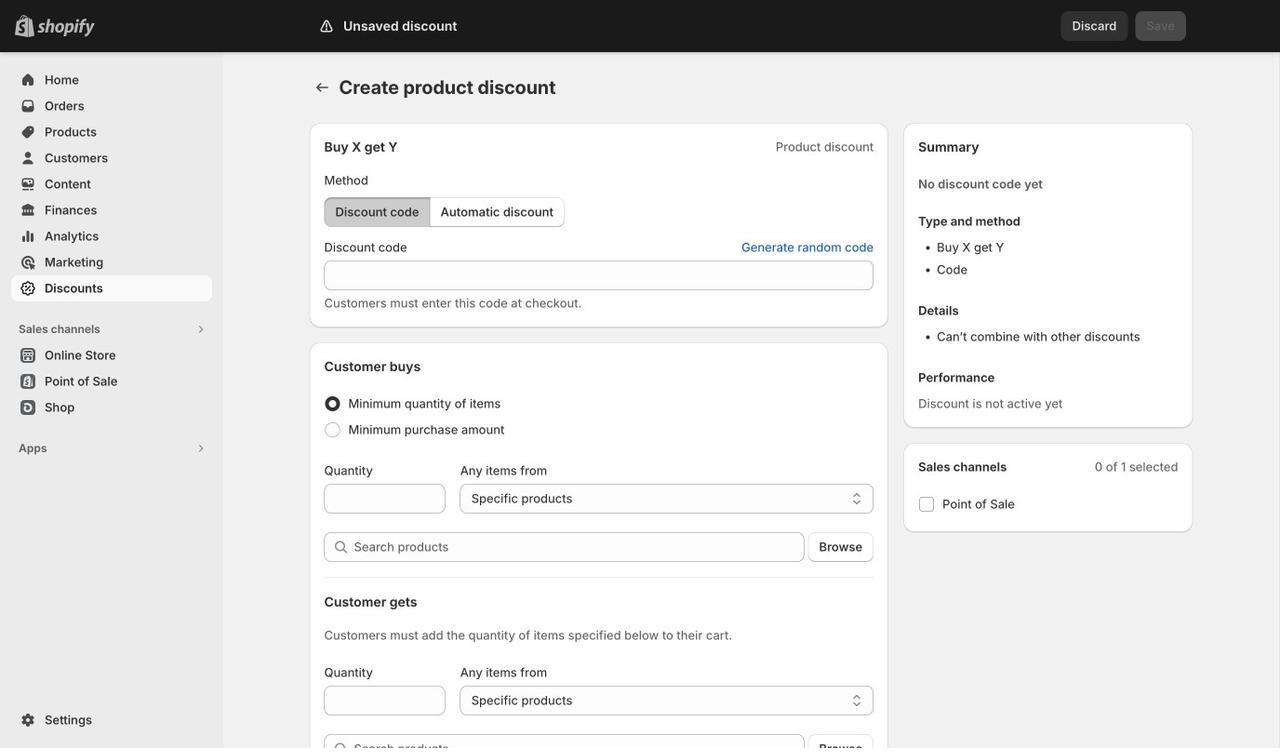 Task type: vqa. For each thing, say whether or not it's contained in the screenshot.
Clear
no



Task type: describe. For each thing, give the bounding box(es) containing it.
Search products text field
[[354, 734, 805, 748]]

Search products text field
[[354, 532, 805, 562]]

shopify image
[[37, 18, 95, 37]]



Task type: locate. For each thing, give the bounding box(es) containing it.
None text field
[[324, 484, 446, 514]]

None text field
[[324, 261, 874, 290], [324, 686, 446, 716], [324, 261, 874, 290], [324, 686, 446, 716]]



